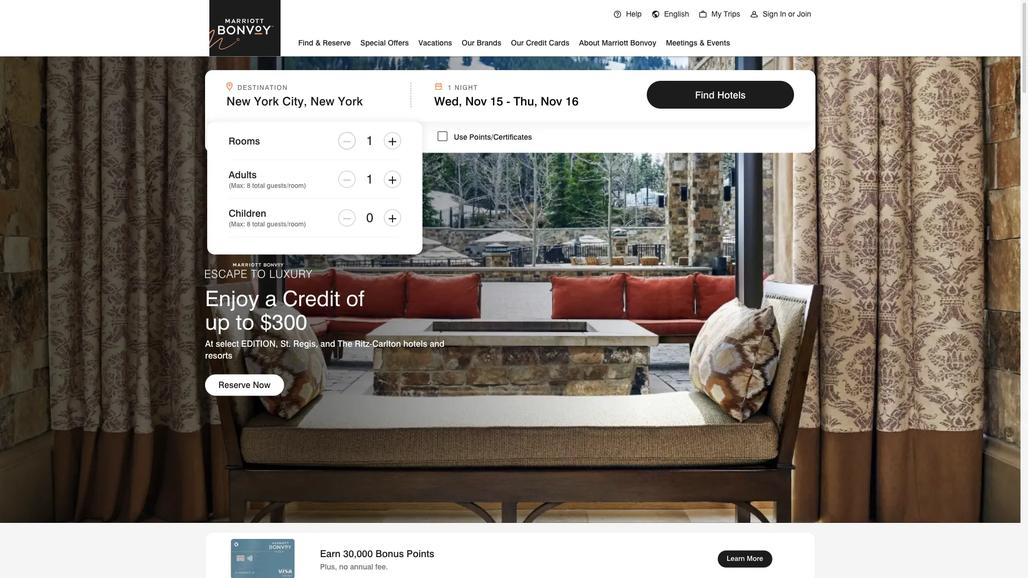 Task type: describe. For each thing, give the bounding box(es) containing it.
bonvoy
[[631, 38, 657, 47]]

use
[[454, 132, 468, 141]]

guest
[[263, 133, 283, 142]]

find & reserve
[[299, 38, 351, 47]]

our credit cards link
[[511, 34, 570, 50]]

find for find & reserve
[[299, 38, 314, 47]]

reserve inside reserve now link
[[219, 380, 251, 391]]

vacations button
[[419, 34, 452, 50]]

2 and from the left
[[430, 339, 445, 349]]

hotels
[[718, 89, 746, 100]]

bonus
[[376, 549, 404, 560]]

destination field
[[227, 94, 405, 108]]

meetings
[[666, 38, 698, 47]]

1 night wed, nov 15 - thu, nov 16
[[435, 84, 579, 108]]

find for find hotels
[[696, 89, 715, 100]]

guests/room) for 0
[[267, 221, 306, 228]]

meetings & events
[[666, 38, 731, 47]]

points/certificates
[[470, 132, 532, 141]]

30,000
[[344, 549, 373, 560]]

meetings & events button
[[666, 34, 731, 50]]

1 room, 1 guest
[[227, 133, 283, 142]]

learn more link
[[718, 551, 773, 568]]

annual
[[350, 563, 374, 572]]

ritz-
[[355, 339, 373, 349]]

night
[[455, 84, 478, 92]]

wed,
[[435, 94, 462, 108]]

english button
[[647, 0, 694, 28]]

thu,
[[514, 94, 538, 108]]

marriott bonvoy bold® credit card from chase image
[[219, 540, 307, 579]]

guests/room) for 1
[[267, 182, 306, 190]]

(max: for 1
[[229, 182, 245, 190]]

1 minus image from the top
[[342, 135, 352, 147]]

our for our credit cards
[[511, 38, 524, 47]]

marriott
[[602, 38, 629, 47]]

$300
[[260, 310, 307, 335]]

my
[[712, 9, 722, 18]]

sign in or join
[[763, 9, 812, 18]]

find hotels button
[[647, 81, 795, 109]]

plus,
[[320, 563, 337, 572]]

round image for sign in or join
[[751, 10, 759, 19]]

about marriott bonvoy button
[[580, 34, 657, 50]]

total for 0
[[252, 221, 265, 228]]

points
[[407, 549, 435, 560]]

use points/certificates
[[454, 132, 532, 141]]

credit inside enjoy a credit of up to $300 at select edition, st. regis, and the ritz-carlton hotels and resorts
[[283, 286, 340, 312]]

a
[[265, 286, 277, 312]]

1 room, 1 guest button
[[227, 131, 296, 143]]

16
[[566, 94, 579, 108]]

plus image for adults
[[388, 173, 398, 186]]

more
[[747, 555, 764, 563]]

children (max: 8 total guests/room)
[[229, 207, 306, 228]]

special offers
[[361, 38, 409, 47]]

reserve inside find & reserve dropdown button
[[323, 38, 351, 47]]

room,
[[233, 133, 255, 142]]

help link
[[609, 0, 647, 28]]

offers
[[388, 38, 409, 47]]

of
[[346, 286, 364, 312]]

round image for my trips
[[699, 10, 708, 19]]

select
[[216, 339, 239, 349]]

1 plus image from the top
[[388, 135, 398, 147]]

2 minus image from the top
[[342, 173, 352, 186]]

now
[[253, 380, 271, 391]]

sign
[[763, 9, 779, 18]]

8 for 1
[[247, 182, 251, 190]]

our brands
[[462, 38, 502, 47]]

learn more
[[727, 555, 764, 563]]

about marriott bonvoy
[[580, 38, 657, 47]]

in
[[781, 9, 787, 18]]

& for find
[[316, 38, 321, 47]]



Task type: locate. For each thing, give the bounding box(es) containing it.
1 vertical spatial find
[[696, 89, 715, 100]]

1 vertical spatial total
[[252, 221, 265, 228]]

enjoy
[[205, 286, 259, 312]]

1 horizontal spatial nov
[[541, 94, 563, 108]]

regis,
[[294, 339, 318, 349]]

round image left the my
[[699, 10, 708, 19]]

reserve left now
[[219, 380, 251, 391]]

credit
[[526, 38, 547, 47], [283, 286, 340, 312]]

1 (max: from the top
[[229, 182, 245, 190]]

0 vertical spatial (max:
[[229, 182, 245, 190]]

total down adults
[[252, 182, 265, 190]]

my trips button
[[694, 0, 746, 28]]

minus image
[[342, 135, 352, 147], [342, 173, 352, 186]]

find & reserve button
[[299, 34, 351, 50]]

guests/room) inside children (max: 8 total guests/room)
[[267, 221, 306, 228]]

total inside children (max: 8 total guests/room)
[[252, 221, 265, 228]]

1 inside 1 night wed, nov 15 - thu, nov 16
[[448, 84, 452, 92]]

nov left the 16
[[541, 94, 563, 108]]

at
[[205, 339, 213, 349]]

2 total from the top
[[252, 221, 265, 228]]

and left the the at bottom left
[[321, 339, 336, 349]]

(max: inside adults (max: 8 total guests/room)
[[229, 182, 245, 190]]

and right hotels
[[430, 339, 445, 349]]

round image
[[652, 10, 660, 19], [699, 10, 708, 19], [751, 10, 759, 19]]

1
[[448, 84, 452, 92], [227, 133, 231, 142], [257, 133, 261, 142], [367, 133, 374, 148], [367, 171, 374, 186]]

fee.
[[376, 563, 388, 572]]

guests/room) up marriott bonvoy escape to luxury logo
[[267, 221, 306, 228]]

find hotels
[[696, 89, 746, 100]]

2 (max: from the top
[[229, 221, 245, 228]]

2 nov from the left
[[541, 94, 563, 108]]

3 plus image from the top
[[388, 212, 398, 225]]

2 & from the left
[[700, 38, 705, 47]]

1 vertical spatial guests/room)
[[267, 221, 306, 228]]

&
[[316, 38, 321, 47], [700, 38, 705, 47]]

guests/room)
[[267, 182, 306, 190], [267, 221, 306, 228]]

vacations
[[419, 38, 452, 47]]

total for 1
[[252, 182, 265, 190]]

adults
[[229, 169, 257, 180]]

8 for 0
[[247, 221, 251, 228]]

our
[[462, 38, 475, 47], [511, 38, 524, 47]]

0 horizontal spatial our
[[462, 38, 475, 47]]

round image inside english button
[[652, 10, 660, 19]]

1 horizontal spatial &
[[700, 38, 705, 47]]

minus image up minus icon
[[342, 173, 352, 186]]

1 vertical spatial minus image
[[342, 173, 352, 186]]

or
[[789, 9, 796, 18]]

0 vertical spatial credit
[[526, 38, 547, 47]]

1 vertical spatial (max:
[[229, 221, 245, 228]]

learn
[[727, 555, 746, 563]]

credit left cards
[[526, 38, 547, 47]]

resorts
[[205, 351, 233, 361]]

no
[[339, 563, 348, 572]]

total inside adults (max: 8 total guests/room)
[[252, 182, 265, 190]]

reserve now
[[219, 380, 271, 391]]

plus image for children
[[388, 212, 398, 225]]

(max: inside children (max: 8 total guests/room)
[[229, 221, 245, 228]]

(max: for 0
[[229, 221, 245, 228]]

rooms
[[229, 135, 260, 147]]

to
[[236, 310, 255, 335]]

none search field containing 1
[[205, 70, 816, 255]]

our left "brands" at the top left
[[462, 38, 475, 47]]

0 horizontal spatial credit
[[283, 286, 340, 312]]

reserve
[[323, 38, 351, 47], [219, 380, 251, 391]]

0 vertical spatial guests/room)
[[267, 182, 306, 190]]

find
[[299, 38, 314, 47], [696, 89, 715, 100]]

1 horizontal spatial round image
[[699, 10, 708, 19]]

1 & from the left
[[316, 38, 321, 47]]

about
[[580, 38, 600, 47]]

our right "brands" at the top left
[[511, 38, 524, 47]]

brands
[[477, 38, 502, 47]]

reserve now link
[[205, 375, 284, 396]]

special
[[361, 38, 386, 47]]

guests/room) inside adults (max: 8 total guests/room)
[[267, 182, 306, 190]]

earn
[[320, 549, 341, 560]]

0
[[367, 210, 374, 225]]

(max: down children
[[229, 221, 245, 228]]

nov down "night"
[[466, 94, 487, 108]]

0 vertical spatial reserve
[[323, 38, 351, 47]]

credit right "a"
[[283, 286, 340, 312]]

1 horizontal spatial reserve
[[323, 38, 351, 47]]

1 and from the left
[[321, 339, 336, 349]]

adults (max: 8 total guests/room)
[[229, 169, 306, 190]]

marriott bonvoy escape to luxury logo image
[[205, 247, 312, 278]]

1 8 from the top
[[247, 182, 251, 190]]

None search field
[[205, 70, 816, 255]]

minus image down destination field
[[342, 135, 352, 147]]

english
[[665, 9, 690, 18]]

earn 30,000 bonus points plus, no annual fee.
[[320, 549, 435, 572]]

1 total from the top
[[252, 182, 265, 190]]

0 vertical spatial find
[[299, 38, 314, 47]]

guests/room) up children (max: 8 total guests/room)
[[267, 182, 306, 190]]

8
[[247, 182, 251, 190], [247, 221, 251, 228]]

find inside dropdown button
[[299, 38, 314, 47]]

minus image
[[342, 212, 352, 225]]

carlton
[[373, 339, 401, 349]]

1 horizontal spatial credit
[[526, 38, 547, 47]]

hotels
[[404, 339, 428, 349]]

1 our from the left
[[462, 38, 475, 47]]

trips
[[724, 9, 741, 18]]

total down children
[[252, 221, 265, 228]]

& for meetings
[[700, 38, 705, 47]]

0 horizontal spatial nov
[[466, 94, 487, 108]]

2 8 from the top
[[247, 221, 251, 228]]

2 horizontal spatial round image
[[751, 10, 759, 19]]

my trips
[[712, 9, 741, 18]]

2 plus image from the top
[[388, 173, 398, 186]]

1 round image from the left
[[652, 10, 660, 19]]

our brands button
[[462, 34, 502, 50]]

1 horizontal spatial and
[[430, 339, 445, 349]]

nov
[[466, 94, 487, 108], [541, 94, 563, 108]]

plus image
[[388, 135, 398, 147], [388, 173, 398, 186], [388, 212, 398, 225]]

0 vertical spatial plus image
[[388, 135, 398, 147]]

round image left "sign"
[[751, 10, 759, 19]]

8 down children
[[247, 221, 251, 228]]

destination
[[238, 84, 288, 92]]

0 vertical spatial 8
[[247, 182, 251, 190]]

1 vertical spatial reserve
[[219, 380, 251, 391]]

the
[[338, 339, 353, 349]]

sign in or join button
[[746, 0, 817, 28]]

edition,
[[241, 339, 278, 349]]

our for our brands
[[462, 38, 475, 47]]

2 vertical spatial plus image
[[388, 212, 398, 225]]

and
[[321, 339, 336, 349], [430, 339, 445, 349]]

our inside dropdown button
[[462, 38, 475, 47]]

our credit cards
[[511, 38, 570, 47]]

enjoy a credit of up to $300 at select edition, st. regis, and the ritz-carlton hotels and resorts
[[205, 286, 445, 361]]

0 horizontal spatial and
[[321, 339, 336, 349]]

round image inside the my trips "button"
[[699, 10, 708, 19]]

0 horizontal spatial round image
[[652, 10, 660, 19]]

cards
[[549, 38, 570, 47]]

round image
[[614, 10, 622, 19]]

8 inside adults (max: 8 total guests/room)
[[247, 182, 251, 190]]

0 vertical spatial total
[[252, 182, 265, 190]]

1 vertical spatial plus image
[[388, 173, 398, 186]]

round image inside the sign in or join dropdown button
[[751, 10, 759, 19]]

1 horizontal spatial our
[[511, 38, 524, 47]]

(max: down adults
[[229, 182, 245, 190]]

1 nov from the left
[[466, 94, 487, 108]]

2 our from the left
[[511, 38, 524, 47]]

3 round image from the left
[[751, 10, 759, 19]]

1 horizontal spatial find
[[696, 89, 715, 100]]

find inside button
[[696, 89, 715, 100]]

-
[[507, 94, 511, 108]]

special offers button
[[361, 34, 409, 50]]

1 guests/room) from the top
[[267, 182, 306, 190]]

st.
[[281, 339, 291, 349]]

round image left the english
[[652, 10, 660, 19]]

0 horizontal spatial reserve
[[219, 380, 251, 391]]

2 round image from the left
[[699, 10, 708, 19]]

1 vertical spatial 8
[[247, 221, 251, 228]]

2 guests/room) from the top
[[267, 221, 306, 228]]

total
[[252, 182, 265, 190], [252, 221, 265, 228]]

0 horizontal spatial find
[[299, 38, 314, 47]]

0 horizontal spatial &
[[316, 38, 321, 47]]

15
[[490, 94, 504, 108]]

0 vertical spatial minus image
[[342, 135, 352, 147]]

(max:
[[229, 182, 245, 190], [229, 221, 245, 228]]

join
[[798, 9, 812, 18]]

up
[[205, 310, 230, 335]]

8 inside children (max: 8 total guests/room)
[[247, 221, 251, 228]]

Destination text field
[[227, 94, 391, 108]]

round image for english
[[652, 10, 660, 19]]

events
[[707, 38, 731, 47]]

8 down adults
[[247, 182, 251, 190]]

help
[[627, 9, 642, 18]]

1 vertical spatial credit
[[283, 286, 340, 312]]

reserve left 'special'
[[323, 38, 351, 47]]

children
[[229, 207, 266, 219]]



Task type: vqa. For each thing, say whether or not it's contained in the screenshot.
0's "guests/room)"
yes



